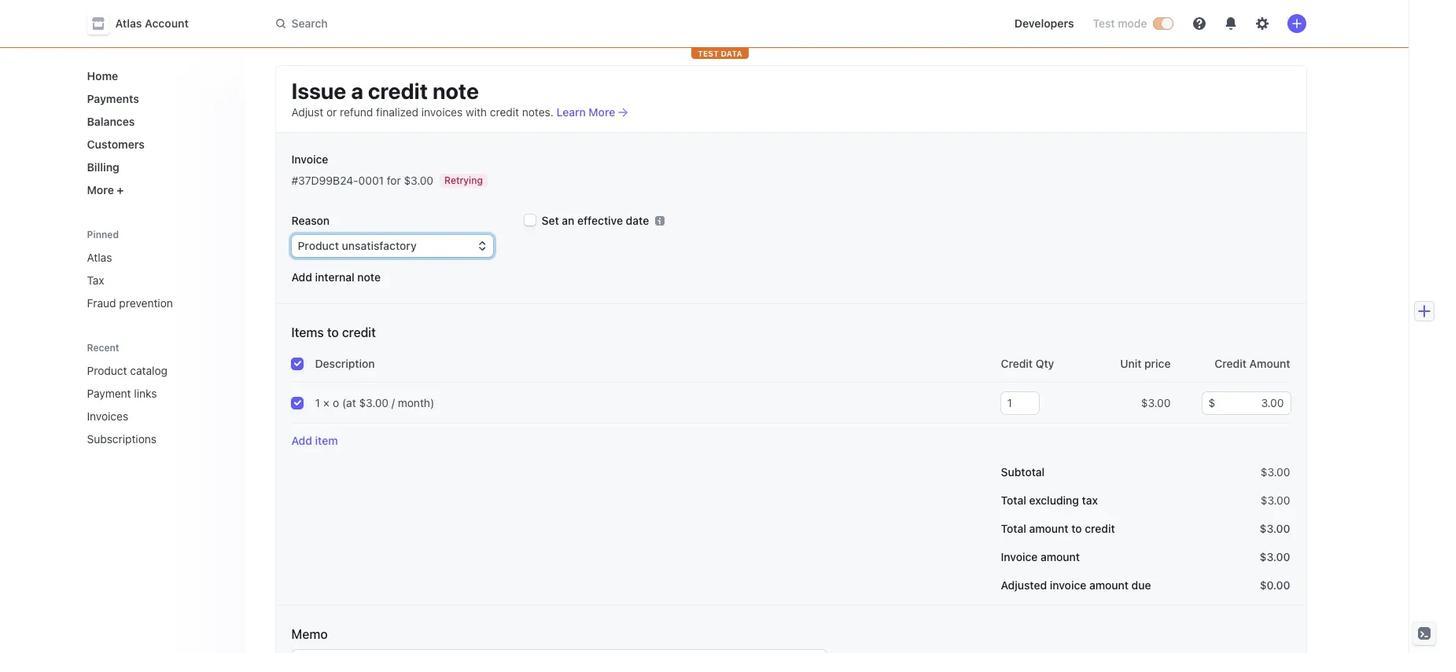 Task type: locate. For each thing, give the bounding box(es) containing it.
search
[[291, 17, 328, 30]]

0 vertical spatial invoice
[[291, 153, 328, 166]]

credit left amount
[[1215, 357, 1247, 371]]

0 horizontal spatial note
[[357, 271, 381, 284]]

0 vertical spatial amount
[[1029, 522, 1069, 536]]

billing link
[[81, 154, 232, 180]]

total down subtotal
[[1001, 494, 1026, 507]]

product catalog
[[87, 364, 168, 378]]

+
[[117, 183, 124, 197]]

atlas inside pinned element
[[87, 251, 112, 264]]

0 horizontal spatial to
[[327, 326, 339, 340]]

Search search field
[[266, 9, 710, 38]]

atlas down pinned
[[87, 251, 112, 264]]

fraud
[[87, 297, 116, 310]]

atlas link
[[81, 245, 232, 271]]

1 total from the top
[[1001, 494, 1026, 507]]

credit up finalized
[[368, 78, 428, 104]]

1 vertical spatial to
[[1072, 522, 1082, 536]]

amount down total amount to credit
[[1041, 551, 1080, 564]]

$
[[1209, 396, 1216, 410]]

to
[[327, 326, 339, 340], [1072, 522, 1082, 536]]

1 credit from the left
[[1001, 357, 1033, 371]]

atlas for atlas
[[87, 251, 112, 264]]

subtotal
[[1001, 466, 1045, 479]]

total up invoice amount
[[1001, 522, 1026, 536]]

amount down total excluding tax
[[1029, 522, 1069, 536]]

settings image
[[1256, 17, 1269, 30]]

credit up description
[[342, 326, 376, 340]]

to down the excluding
[[1072, 522, 1082, 536]]

1 horizontal spatial credit
[[1215, 357, 1247, 371]]

billing
[[87, 160, 119, 174]]

0 horizontal spatial more
[[87, 183, 114, 197]]

recent element
[[71, 358, 244, 452]]

credit left qty
[[1001, 357, 1033, 371]]

payments link
[[81, 86, 232, 112]]

1 vertical spatial total
[[1001, 522, 1026, 536]]

1 vertical spatial invoice
[[1001, 551, 1038, 564]]

total amount to credit
[[1001, 522, 1115, 536]]

invoice up #37d99b24-
[[291, 153, 328, 166]]

credit
[[1001, 357, 1033, 371], [1215, 357, 1247, 371]]

mode
[[1118, 17, 1147, 30]]

atlas
[[115, 17, 142, 30], [87, 251, 112, 264]]

month)
[[398, 396, 434, 410]]

note right internal
[[357, 271, 381, 284]]

1 horizontal spatial invoice
[[1001, 551, 1038, 564]]

recent
[[87, 342, 119, 354]]

with
[[466, 105, 487, 119]]

more left + at the top of page
[[87, 183, 114, 197]]

balances link
[[81, 109, 232, 135]]

more
[[589, 105, 615, 119], [87, 183, 114, 197]]

1 add from the top
[[291, 271, 312, 284]]

tax link
[[81, 267, 232, 293]]

recent navigation links element
[[71, 335, 244, 452]]

#37d99b24-
[[291, 174, 358, 187]]

set an effective date
[[542, 214, 649, 227]]

0 vertical spatial total
[[1001, 494, 1026, 507]]

unit
[[1120, 357, 1142, 371]]

0 horizontal spatial atlas
[[87, 251, 112, 264]]

items
[[291, 326, 324, 340]]

help image
[[1193, 17, 1206, 30]]

1 horizontal spatial atlas
[[115, 17, 142, 30]]

invoice for invoice
[[291, 153, 328, 166]]

atlas left 'account'
[[115, 17, 142, 30]]

0 vertical spatial note
[[433, 78, 479, 104]]

learn more link
[[557, 105, 628, 120]]

developers
[[1015, 17, 1074, 30]]

1
[[315, 396, 320, 410]]

atlas inside button
[[115, 17, 142, 30]]

1 horizontal spatial to
[[1072, 522, 1082, 536]]

add left internal
[[291, 271, 312, 284]]

an
[[562, 214, 575, 227]]

customers link
[[81, 131, 232, 157]]

note
[[433, 78, 479, 104], [357, 271, 381, 284]]

o
[[333, 396, 339, 410]]

None text field
[[1216, 393, 1291, 415]]

add left item
[[291, 434, 312, 448]]

retrying
[[445, 175, 483, 186]]

amount for total
[[1029, 522, 1069, 536]]

1 horizontal spatial note
[[433, 78, 479, 104]]

add
[[291, 271, 312, 284], [291, 434, 312, 448]]

atlas account button
[[87, 13, 204, 35]]

home
[[87, 69, 118, 83]]

learn more
[[557, 105, 615, 119]]

$3.00
[[404, 174, 434, 187], [359, 396, 389, 410], [1141, 396, 1171, 410], [1261, 466, 1291, 479], [1261, 494, 1291, 507], [1260, 522, 1291, 536], [1260, 551, 1291, 564]]

note up invoices
[[433, 78, 479, 104]]

0 horizontal spatial credit
[[1001, 357, 1033, 371]]

0 horizontal spatial invoice
[[291, 153, 328, 166]]

atlas for atlas account
[[115, 17, 142, 30]]

amount left due
[[1090, 579, 1129, 592]]

None text field
[[1001, 393, 1039, 415]]

×
[[323, 396, 330, 410]]

1 vertical spatial amount
[[1041, 551, 1080, 564]]

items to credit
[[291, 326, 376, 340]]

0 vertical spatial more
[[589, 105, 615, 119]]

developers link
[[1008, 11, 1081, 36]]

credit
[[368, 78, 428, 104], [490, 105, 519, 119], [342, 326, 376, 340], [1085, 522, 1115, 536]]

for
[[387, 174, 401, 187]]

credit for credit amount
[[1215, 357, 1247, 371]]

invoice up adjusted
[[1001, 551, 1038, 564]]

tax
[[1082, 494, 1098, 507]]

1 vertical spatial more
[[87, 183, 114, 197]]

total
[[1001, 494, 1026, 507], [1001, 522, 1026, 536]]

add for add item
[[291, 434, 312, 448]]

add item button
[[291, 433, 338, 449]]

customers
[[87, 138, 145, 151]]

2 credit from the left
[[1215, 357, 1247, 371]]

1 vertical spatial add
[[291, 434, 312, 448]]

add for add internal note
[[291, 271, 312, 284]]

notifications image
[[1224, 17, 1237, 30]]

account
[[145, 17, 189, 30]]

0 vertical spatial add
[[291, 271, 312, 284]]

learn
[[557, 105, 586, 119]]

1 vertical spatial note
[[357, 271, 381, 284]]

home link
[[81, 63, 232, 89]]

core navigation links element
[[81, 63, 232, 203]]

amount
[[1029, 522, 1069, 536], [1041, 551, 1080, 564], [1090, 579, 1129, 592]]

$ button
[[1202, 393, 1216, 415]]

balances
[[87, 115, 135, 128]]

2 total from the top
[[1001, 522, 1026, 536]]

pinned navigation links element
[[81, 222, 235, 316]]

or
[[326, 105, 337, 119]]

2 add from the top
[[291, 434, 312, 448]]

test data
[[698, 49, 743, 58]]

more right learn at the left
[[589, 105, 615, 119]]

to right items
[[327, 326, 339, 340]]

1 vertical spatial atlas
[[87, 251, 112, 264]]

0 vertical spatial atlas
[[115, 17, 142, 30]]

tax
[[87, 274, 104, 287]]

credit qty
[[1001, 357, 1054, 371]]



Task type: vqa. For each thing, say whether or not it's contained in the screenshot.


Task type: describe. For each thing, give the bounding box(es) containing it.
notes.
[[522, 105, 554, 119]]

1 × o (at $3.00 / month)
[[315, 396, 434, 410]]

$0.00
[[1260, 579, 1291, 592]]

Set an effective date checkbox
[[524, 215, 535, 226]]

invoice for invoice amount
[[1001, 551, 1038, 564]]

add internal note button
[[291, 270, 381, 286]]

internal
[[315, 271, 355, 284]]

payment links
[[87, 387, 157, 400]]

amount for invoice
[[1041, 551, 1080, 564]]

test mode
[[1093, 17, 1147, 30]]

product
[[87, 364, 127, 378]]

#37d99b24-0001 for $3.00
[[291, 174, 434, 187]]

credit down tax
[[1085, 522, 1115, 536]]

adjust or refund finalized invoices with credit notes.
[[291, 105, 557, 119]]

Search text field
[[266, 9, 710, 38]]

note inside add internal note button
[[357, 271, 381, 284]]

finalized
[[376, 105, 419, 119]]

catalog
[[130, 364, 168, 378]]

unit price
[[1120, 357, 1171, 371]]

add internal note
[[291, 271, 381, 284]]

atlas account
[[115, 17, 189, 30]]

credit right "with" at the top left of page
[[490, 105, 519, 119]]

total for total excluding tax
[[1001, 494, 1026, 507]]

date
[[626, 214, 649, 227]]

invoices
[[422, 105, 463, 119]]

subscriptions
[[87, 433, 157, 446]]

0001
[[358, 174, 384, 187]]

payment
[[87, 387, 131, 400]]

/
[[392, 396, 395, 410]]

adjusted invoice amount due
[[1001, 579, 1151, 592]]

excluding
[[1029, 494, 1079, 507]]

a
[[351, 78, 363, 104]]

total excluding tax
[[1001, 494, 1098, 507]]

fraud prevention
[[87, 297, 173, 310]]

total for total amount to credit
[[1001, 522, 1026, 536]]

(at
[[342, 396, 356, 410]]

fraud prevention link
[[81, 290, 232, 316]]

credit amount
[[1215, 357, 1291, 371]]

product catalog link
[[81, 358, 210, 384]]

effective
[[577, 214, 623, 227]]

subscriptions link
[[81, 426, 210, 452]]

test
[[698, 49, 719, 58]]

pinned
[[87, 229, 119, 241]]

amount
[[1250, 357, 1291, 371]]

2 vertical spatial amount
[[1090, 579, 1129, 592]]

invoice
[[1050, 579, 1087, 592]]

links
[[134, 387, 157, 400]]

issue
[[291, 78, 346, 104]]

memo
[[291, 628, 328, 642]]

reason
[[291, 214, 330, 227]]

item
[[315, 434, 338, 448]]

description
[[315, 357, 375, 371]]

more +
[[87, 183, 124, 197]]

qty
[[1036, 357, 1054, 371]]

set
[[542, 214, 559, 227]]

credit for credit qty
[[1001, 357, 1033, 371]]

adjusted
[[1001, 579, 1047, 592]]

add item
[[291, 434, 338, 448]]

adjust
[[291, 105, 323, 119]]

invoices
[[87, 410, 128, 423]]

price
[[1145, 357, 1171, 371]]

data
[[721, 49, 743, 58]]

payments
[[87, 92, 139, 105]]

refund
[[340, 105, 373, 119]]

invoice amount
[[1001, 551, 1080, 564]]

1 horizontal spatial more
[[589, 105, 615, 119]]

issue a credit note
[[291, 78, 479, 104]]

more inside core navigation links element
[[87, 183, 114, 197]]

prevention
[[119, 297, 173, 310]]

due
[[1132, 579, 1151, 592]]

pinned element
[[81, 245, 232, 316]]

0 vertical spatial to
[[327, 326, 339, 340]]

invoices link
[[81, 404, 210, 430]]

payment links link
[[81, 381, 210, 407]]



